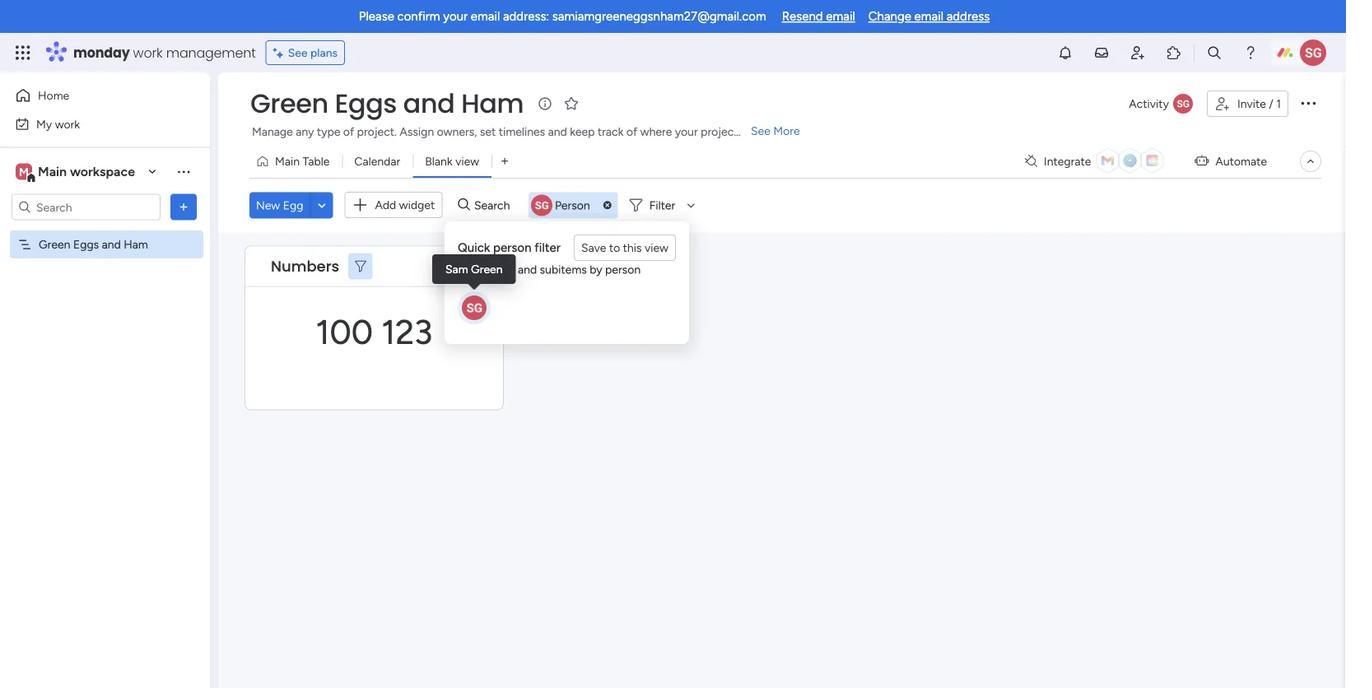 Task type: locate. For each thing, give the bounding box(es) containing it.
1 vertical spatial filter
[[458, 263, 484, 277]]

sam green image up options image
[[1301, 40, 1327, 66]]

0 horizontal spatial filter
[[458, 263, 484, 277]]

0 vertical spatial eggs
[[335, 85, 397, 122]]

1 horizontal spatial person
[[606, 263, 641, 277]]

1 of from the left
[[343, 125, 354, 139]]

your right confirm
[[443, 9, 468, 24]]

0 horizontal spatial your
[[443, 9, 468, 24]]

sam green image up filter at the top left of page
[[529, 192, 555, 219]]

see inside see plans "button"
[[288, 46, 308, 60]]

0 horizontal spatial work
[[55, 117, 80, 131]]

eggs down search in workspace field
[[73, 238, 99, 252]]

blank view button
[[413, 148, 492, 175]]

please confirm your email address: samiamgreeneggsnham27@gmail.com
[[359, 9, 767, 24]]

1 horizontal spatial email
[[827, 9, 856, 24]]

workspace image
[[16, 163, 32, 181]]

view right blank
[[456, 154, 480, 168]]

0 vertical spatial see
[[288, 46, 308, 60]]

1 vertical spatial see
[[751, 124, 771, 138]]

1 horizontal spatial sam green image
[[1301, 40, 1327, 66]]

green up any
[[250, 85, 329, 122]]

green eggs and ham up project.
[[250, 85, 524, 122]]

save
[[582, 241, 607, 255]]

change
[[869, 9, 912, 24]]

resend
[[782, 9, 824, 24]]

1 vertical spatial ham
[[124, 238, 148, 252]]

management
[[166, 43, 256, 62]]

0 vertical spatial green eggs and ham
[[250, 85, 524, 122]]

0 horizontal spatial person
[[494, 240, 532, 255]]

table
[[303, 154, 330, 168]]

0 horizontal spatial green
[[39, 238, 70, 252]]

see plans button
[[266, 40, 345, 65]]

main inside button
[[275, 154, 300, 168]]

0 horizontal spatial green eggs and ham
[[39, 238, 148, 252]]

main inside the 'workspace selection' element
[[38, 164, 67, 180]]

dapulse integrations image
[[1026, 155, 1038, 168]]

of
[[343, 125, 354, 139], [627, 125, 638, 139]]

project.
[[357, 125, 397, 139]]

integrate
[[1045, 154, 1092, 168]]

Search field
[[470, 194, 520, 217]]

1 horizontal spatial see
[[751, 124, 771, 138]]

change email address
[[869, 9, 990, 24]]

workspace
[[70, 164, 135, 180]]

3 email from the left
[[915, 9, 944, 24]]

Search in workspace field
[[35, 198, 138, 217]]

monday
[[73, 43, 130, 62]]

email right resend
[[827, 9, 856, 24]]

calendar button
[[342, 148, 413, 175]]

ham up the set
[[461, 85, 524, 122]]

main workspace
[[38, 164, 135, 180]]

1 horizontal spatial view
[[645, 241, 669, 255]]

manage any type of project. assign owners, set timelines and keep track of where your project stands.
[[252, 125, 778, 139]]

1 vertical spatial sam green image
[[529, 192, 555, 219]]

person down save to this view at left top
[[606, 263, 641, 277]]

see inside see more link
[[751, 124, 771, 138]]

0 vertical spatial green
[[250, 85, 329, 122]]

eggs up project.
[[335, 85, 397, 122]]

work inside button
[[55, 117, 80, 131]]

egg
[[283, 198, 304, 212]]

main table
[[275, 154, 330, 168]]

work for my
[[55, 117, 80, 131]]

filter for filter items and subitems by person
[[458, 263, 484, 277]]

invite / 1
[[1238, 97, 1282, 111]]

show board description image
[[536, 96, 555, 112]]

0 vertical spatial ham
[[461, 85, 524, 122]]

0 horizontal spatial ham
[[124, 238, 148, 252]]

green down quick
[[471, 262, 503, 276]]

green
[[250, 85, 329, 122], [39, 238, 70, 252], [471, 262, 503, 276]]

see
[[288, 46, 308, 60], [751, 124, 771, 138]]

Green Eggs and Ham field
[[246, 85, 528, 122]]

email for change email address
[[915, 9, 944, 24]]

main left table on the left top
[[275, 154, 300, 168]]

1 vertical spatial green
[[39, 238, 70, 252]]

and left keep
[[548, 125, 567, 139]]

0 vertical spatial filter
[[650, 198, 676, 212]]

ham down search in workspace field
[[124, 238, 148, 252]]

main right workspace image
[[38, 164, 67, 180]]

email
[[471, 9, 500, 24], [827, 9, 856, 24], [915, 9, 944, 24]]

1 horizontal spatial of
[[627, 125, 638, 139]]

2 email from the left
[[827, 9, 856, 24]]

automate
[[1216, 154, 1268, 168]]

1 horizontal spatial green
[[250, 85, 329, 122]]

activity
[[1130, 97, 1170, 111]]

of right "track"
[[627, 125, 638, 139]]

filter for filter
[[650, 198, 676, 212]]

address
[[947, 9, 990, 24]]

0 horizontal spatial see
[[288, 46, 308, 60]]

100 123 main content
[[218, 233, 1347, 689]]

sam
[[446, 262, 468, 276]]

please
[[359, 9, 395, 24]]

green inside list box
[[39, 238, 70, 252]]

and inside list box
[[102, 238, 121, 252]]

1 horizontal spatial your
[[675, 125, 698, 139]]

see more
[[751, 124, 801, 138]]

where
[[641, 125, 673, 139]]

see for see more
[[751, 124, 771, 138]]

email left address:
[[471, 9, 500, 24]]

ham
[[461, 85, 524, 122], [124, 238, 148, 252]]

0 vertical spatial work
[[133, 43, 163, 62]]

green eggs and ham
[[250, 85, 524, 122], [39, 238, 148, 252]]

keep
[[570, 125, 595, 139]]

assign
[[400, 125, 434, 139]]

my work
[[36, 117, 80, 131]]

1 vertical spatial eggs
[[73, 238, 99, 252]]

green down search in workspace field
[[39, 238, 70, 252]]

my
[[36, 117, 52, 131]]

filter
[[650, 198, 676, 212], [458, 263, 484, 277]]

1 horizontal spatial ham
[[461, 85, 524, 122]]

1 vertical spatial work
[[55, 117, 80, 131]]

activity button
[[1123, 91, 1201, 117]]

filter button
[[623, 192, 701, 219]]

and
[[403, 85, 455, 122], [548, 125, 567, 139], [102, 238, 121, 252], [518, 263, 537, 277]]

eggs
[[335, 85, 397, 122], [73, 238, 99, 252]]

1 horizontal spatial work
[[133, 43, 163, 62]]

0 horizontal spatial eggs
[[73, 238, 99, 252]]

work
[[133, 43, 163, 62], [55, 117, 80, 131]]

email right "change"
[[915, 9, 944, 24]]

your right where
[[675, 125, 698, 139]]

save to this view
[[582, 241, 669, 255]]

of right "type" at the left top of the page
[[343, 125, 354, 139]]

sam green image
[[1301, 40, 1327, 66], [529, 192, 555, 219]]

work right my
[[55, 117, 80, 131]]

1 horizontal spatial main
[[275, 154, 300, 168]]

filter inside popup button
[[650, 198, 676, 212]]

0 horizontal spatial main
[[38, 164, 67, 180]]

see left plans
[[288, 46, 308, 60]]

home
[[38, 89, 69, 103]]

dapulse close image
[[604, 201, 612, 210]]

manage
[[252, 125, 293, 139]]

view
[[456, 154, 480, 168], [645, 241, 669, 255]]

green eggs and ham down search in workspace field
[[39, 238, 148, 252]]

0 horizontal spatial of
[[343, 125, 354, 139]]

and down search in workspace field
[[102, 238, 121, 252]]

your
[[443, 9, 468, 24], [675, 125, 698, 139]]

2 horizontal spatial email
[[915, 9, 944, 24]]

1 vertical spatial green eggs and ham
[[39, 238, 148, 252]]

0 vertical spatial view
[[456, 154, 480, 168]]

1 horizontal spatial filter
[[650, 198, 676, 212]]

change email address link
[[869, 9, 990, 24]]

by
[[590, 263, 603, 277]]

filter down quick
[[458, 263, 484, 277]]

invite / 1 button
[[1208, 91, 1289, 117]]

0 horizontal spatial email
[[471, 9, 500, 24]]

invite members image
[[1130, 44, 1147, 61]]

0 vertical spatial your
[[443, 9, 468, 24]]

v2 search image
[[458, 196, 470, 215]]

person up items
[[494, 240, 532, 255]]

1 vertical spatial person
[[606, 263, 641, 277]]

1 horizontal spatial green eggs and ham
[[250, 85, 524, 122]]

0 horizontal spatial view
[[456, 154, 480, 168]]

100 123
[[316, 312, 433, 352]]

view right this
[[645, 241, 669, 255]]

see left more
[[751, 124, 771, 138]]

type
[[317, 125, 341, 139]]

person
[[494, 240, 532, 255], [606, 263, 641, 277]]

work right the monday
[[133, 43, 163, 62]]

person
[[555, 198, 590, 212]]

track
[[598, 125, 624, 139]]

1 vertical spatial view
[[645, 241, 669, 255]]

2 vertical spatial green
[[471, 262, 503, 276]]

0 vertical spatial person
[[494, 240, 532, 255]]

add
[[375, 198, 396, 212]]

option
[[0, 230, 210, 233]]

main
[[275, 154, 300, 168], [38, 164, 67, 180]]

0 vertical spatial sam green image
[[1301, 40, 1327, 66]]

filter left arrow down image
[[650, 198, 676, 212]]

1
[[1277, 97, 1282, 111]]

stands.
[[741, 125, 778, 139]]



Task type: vqa. For each thing, say whether or not it's contained in the screenshot.
the bottom status
no



Task type: describe. For each thing, give the bounding box(es) containing it.
select product image
[[15, 44, 31, 61]]

/
[[1270, 97, 1274, 111]]

new egg button
[[250, 192, 310, 219]]

0 horizontal spatial sam green image
[[529, 192, 555, 219]]

1 horizontal spatial eggs
[[335, 85, 397, 122]]

items
[[487, 263, 515, 277]]

samiamgreeneggsnham27@gmail.com
[[553, 9, 767, 24]]

green eggs and ham list box
[[0, 227, 210, 481]]

search everything image
[[1207, 44, 1223, 61]]

see more link
[[750, 123, 802, 139]]

timelines
[[499, 125, 546, 139]]

filter items and subitems by person
[[458, 263, 641, 277]]

sam green
[[446, 262, 503, 276]]

project
[[701, 125, 739, 139]]

work for monday
[[133, 43, 163, 62]]

save to this view button
[[574, 235, 676, 261]]

main for main workspace
[[38, 164, 67, 180]]

to
[[610, 241, 621, 255]]

resend email
[[782, 9, 856, 24]]

100
[[316, 312, 373, 352]]

blank view
[[425, 154, 480, 168]]

apps image
[[1167, 44, 1183, 61]]

add to favorites image
[[564, 95, 580, 112]]

1 vertical spatial your
[[675, 125, 698, 139]]

green eggs and ham inside list box
[[39, 238, 148, 252]]

new egg
[[256, 198, 304, 212]]

inbox image
[[1094, 44, 1111, 61]]

notifications image
[[1058, 44, 1074, 61]]

options image
[[1299, 93, 1319, 113]]

filter
[[535, 240, 561, 255]]

ham inside list box
[[124, 238, 148, 252]]

set
[[480, 125, 496, 139]]

home button
[[10, 82, 177, 109]]

email for resend email
[[827, 9, 856, 24]]

main table button
[[250, 148, 342, 175]]

more
[[774, 124, 801, 138]]

and up the 'assign'
[[403, 85, 455, 122]]

numbers
[[271, 256, 340, 277]]

quick person filter
[[458, 240, 561, 255]]

resend email link
[[782, 9, 856, 24]]

quick
[[458, 240, 490, 255]]

confirm
[[398, 9, 440, 24]]

see plans
[[288, 46, 338, 60]]

subitems
[[540, 263, 587, 277]]

more dots image
[[472, 261, 484, 272]]

new
[[256, 198, 280, 212]]

1 email from the left
[[471, 9, 500, 24]]

collapse board header image
[[1305, 155, 1318, 168]]

workspace options image
[[175, 163, 192, 180]]

autopilot image
[[1196, 150, 1210, 171]]

123
[[382, 312, 433, 352]]

my work button
[[10, 111, 177, 137]]

see for see plans
[[288, 46, 308, 60]]

angle down image
[[318, 199, 326, 212]]

owners,
[[437, 125, 477, 139]]

eggs inside list box
[[73, 238, 99, 252]]

address:
[[503, 9, 550, 24]]

2 of from the left
[[627, 125, 638, 139]]

monday work management
[[73, 43, 256, 62]]

2 horizontal spatial green
[[471, 262, 503, 276]]

any
[[296, 125, 314, 139]]

options image
[[175, 199, 192, 215]]

arrow down image
[[682, 195, 701, 215]]

help image
[[1243, 44, 1260, 61]]

person button
[[529, 192, 618, 219]]

m
[[19, 165, 29, 179]]

plans
[[311, 46, 338, 60]]

v2 funnel image
[[355, 261, 366, 272]]

main for main table
[[275, 154, 300, 168]]

widget
[[399, 198, 435, 212]]

add widget button
[[345, 192, 443, 218]]

calendar
[[355, 154, 401, 168]]

blank
[[425, 154, 453, 168]]

add view image
[[502, 155, 508, 167]]

dapulse drag handle 3 image
[[255, 261, 262, 272]]

add widget
[[375, 198, 435, 212]]

workspace selection element
[[16, 162, 138, 183]]

and right items
[[518, 263, 537, 277]]

this
[[623, 241, 642, 255]]

invite
[[1238, 97, 1267, 111]]



